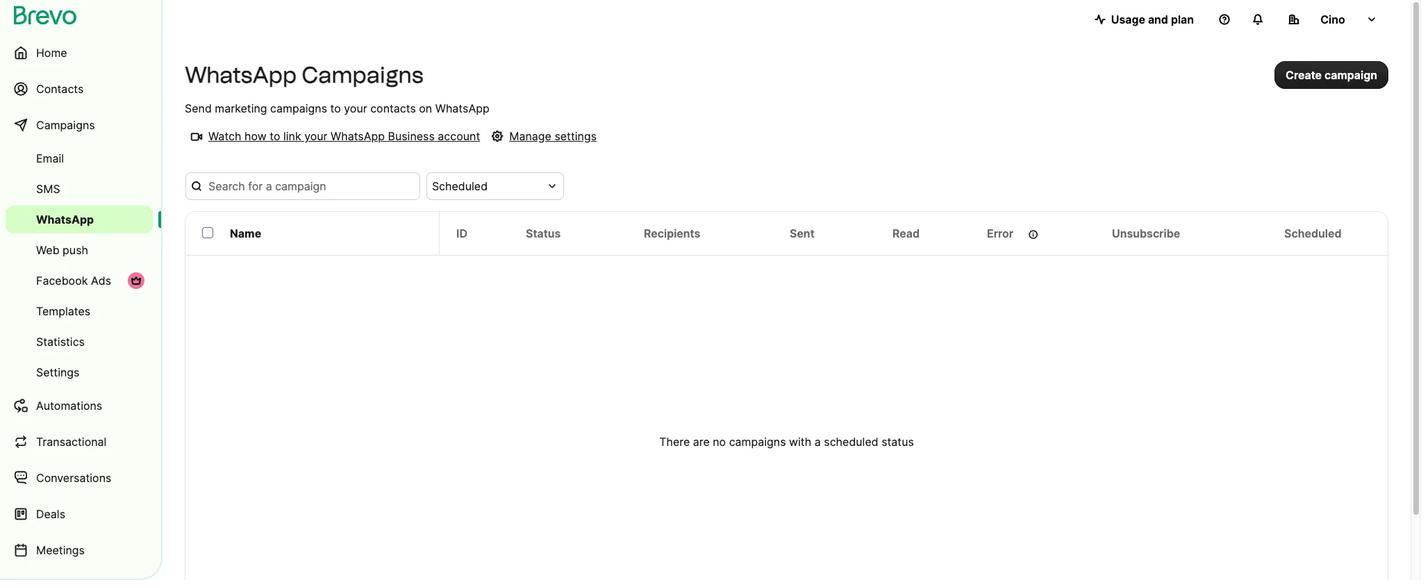Task type: vqa. For each thing, say whether or not it's contained in the screenshot.
the
no



Task type: describe. For each thing, give the bounding box(es) containing it.
sent
[[790, 226, 815, 240]]

on
[[419, 101, 432, 115]]

unsubscribe
[[1112, 226, 1181, 240]]

create campaign button
[[1275, 61, 1389, 89]]

Search for a campaign search field
[[186, 172, 420, 200]]

watch how to link your whatsapp business account link
[[185, 128, 480, 145]]

settings link
[[6, 359, 153, 386]]

whatsapp up marketing
[[185, 62, 297, 88]]

status
[[882, 435, 914, 448]]

scheduled button
[[427, 172, 564, 200]]

watch
[[208, 129, 241, 143]]

conversations link
[[6, 461, 153, 495]]

usage and plan
[[1111, 13, 1194, 26]]

ads
[[91, 274, 111, 288]]

home link
[[6, 36, 153, 69]]

create
[[1286, 68, 1322, 82]]

cino button
[[1278, 6, 1389, 33]]

scheduled
[[824, 435, 879, 448]]

scheduled inside 'scheduled' popup button
[[432, 179, 488, 193]]

0 vertical spatial campaigns
[[302, 62, 424, 88]]

templates link
[[6, 297, 153, 325]]

email link
[[6, 145, 153, 172]]

plan
[[1171, 13, 1194, 26]]

name
[[230, 226, 261, 240]]

create campaign
[[1286, 68, 1378, 82]]

0 vertical spatial to
[[330, 101, 341, 115]]

usage and plan button
[[1084, 6, 1205, 33]]

recipients
[[644, 226, 701, 240]]

deals
[[36, 507, 65, 521]]

send marketing campaigns to your contacts on whatsapp
[[185, 101, 490, 115]]

contacts link
[[6, 72, 153, 106]]

read
[[893, 226, 920, 240]]

whatsapp link
[[6, 206, 153, 233]]

whatsapp down send marketing campaigns to your contacts on whatsapp
[[331, 129, 385, 143]]

with
[[789, 435, 812, 448]]

automations link
[[6, 389, 153, 422]]

conversations
[[36, 471, 111, 485]]

1 horizontal spatial scheduled
[[1285, 226, 1342, 240]]

send
[[185, 101, 212, 115]]

automations
[[36, 399, 102, 413]]

statistics
[[36, 335, 85, 349]]

error
[[987, 226, 1014, 240]]

id
[[456, 226, 468, 240]]

sms link
[[6, 175, 153, 203]]

are
[[693, 435, 710, 448]]

manage settings link
[[486, 128, 597, 145]]

no
[[713, 435, 726, 448]]

whatsapp campaigns
[[185, 62, 424, 88]]

settings
[[555, 129, 597, 143]]

a
[[815, 435, 821, 448]]

watch how to link your whatsapp business account
[[208, 129, 480, 143]]

whatsapp up account
[[435, 101, 490, 115]]



Task type: locate. For each thing, give the bounding box(es) containing it.
1 vertical spatial your
[[304, 129, 328, 143]]

1 horizontal spatial to
[[330, 101, 341, 115]]

whatsapp
[[185, 62, 297, 88], [435, 101, 490, 115], [331, 129, 385, 143], [36, 213, 94, 226]]

there are no campaigns with a scheduled status
[[659, 435, 914, 448]]

cino
[[1321, 13, 1346, 26]]

campaign
[[1325, 68, 1378, 82]]

email
[[36, 151, 64, 165]]

web push link
[[6, 236, 153, 264]]

campaigns
[[270, 101, 327, 115], [729, 435, 786, 448]]

1 horizontal spatial campaigns
[[302, 62, 424, 88]]

1 vertical spatial scheduled
[[1285, 226, 1342, 240]]

left___rvooi image
[[131, 275, 142, 286]]

0 horizontal spatial your
[[304, 129, 328, 143]]

settings
[[36, 365, 80, 379]]

campaigns right no
[[729, 435, 786, 448]]

and
[[1148, 13, 1169, 26]]

to
[[330, 101, 341, 115], [270, 129, 280, 143]]

meetings link
[[6, 534, 153, 567]]

whatsapp up web push
[[36, 213, 94, 226]]

1 horizontal spatial your
[[344, 101, 367, 115]]

marketing
[[215, 101, 267, 115]]

to left link
[[270, 129, 280, 143]]

meetings
[[36, 543, 85, 557]]

0 horizontal spatial scheduled
[[432, 179, 488, 193]]

status
[[526, 226, 561, 240]]

1 vertical spatial campaigns
[[36, 118, 95, 132]]

to up the watch how to link your whatsapp business account link
[[330, 101, 341, 115]]

0 horizontal spatial campaigns
[[270, 101, 327, 115]]

scheduled
[[432, 179, 488, 193], [1285, 226, 1342, 240]]

campaigns link
[[6, 108, 153, 142]]

contacts
[[36, 82, 84, 96]]

your
[[344, 101, 367, 115], [304, 129, 328, 143]]

there
[[659, 435, 690, 448]]

facebook
[[36, 274, 88, 288]]

1 horizontal spatial campaigns
[[729, 435, 786, 448]]

campaigns
[[302, 62, 424, 88], [36, 118, 95, 132]]

1 vertical spatial campaigns
[[729, 435, 786, 448]]

web
[[36, 243, 59, 257]]

0 horizontal spatial to
[[270, 129, 280, 143]]

campaigns up link
[[270, 101, 327, 115]]

transactional link
[[6, 425, 153, 459]]

how
[[245, 129, 267, 143]]

account
[[438, 129, 480, 143]]

facebook ads
[[36, 274, 111, 288]]

statistics link
[[6, 328, 153, 356]]

push
[[63, 243, 88, 257]]

manage settings
[[509, 129, 597, 143]]

0 vertical spatial your
[[344, 101, 367, 115]]

0 vertical spatial campaigns
[[270, 101, 327, 115]]

0 horizontal spatial campaigns
[[36, 118, 95, 132]]

business
[[388, 129, 435, 143]]

deals link
[[6, 497, 153, 531]]

campaigns up email 'link'
[[36, 118, 95, 132]]

link
[[283, 129, 301, 143]]

0 vertical spatial scheduled
[[432, 179, 488, 193]]

templates
[[36, 304, 90, 318]]

1 vertical spatial to
[[270, 129, 280, 143]]

your right link
[[304, 129, 328, 143]]

manage
[[509, 129, 552, 143]]

campaigns up send marketing campaigns to your contacts on whatsapp
[[302, 62, 424, 88]]

your up watch how to link your whatsapp business account
[[344, 101, 367, 115]]

home
[[36, 46, 67, 60]]

sms
[[36, 182, 60, 196]]

usage
[[1111, 13, 1146, 26]]

transactional
[[36, 435, 107, 449]]

your for link
[[304, 129, 328, 143]]

contacts
[[370, 101, 416, 115]]

your for to
[[344, 101, 367, 115]]

web push
[[36, 243, 88, 257]]

facebook ads link
[[6, 267, 153, 295]]



